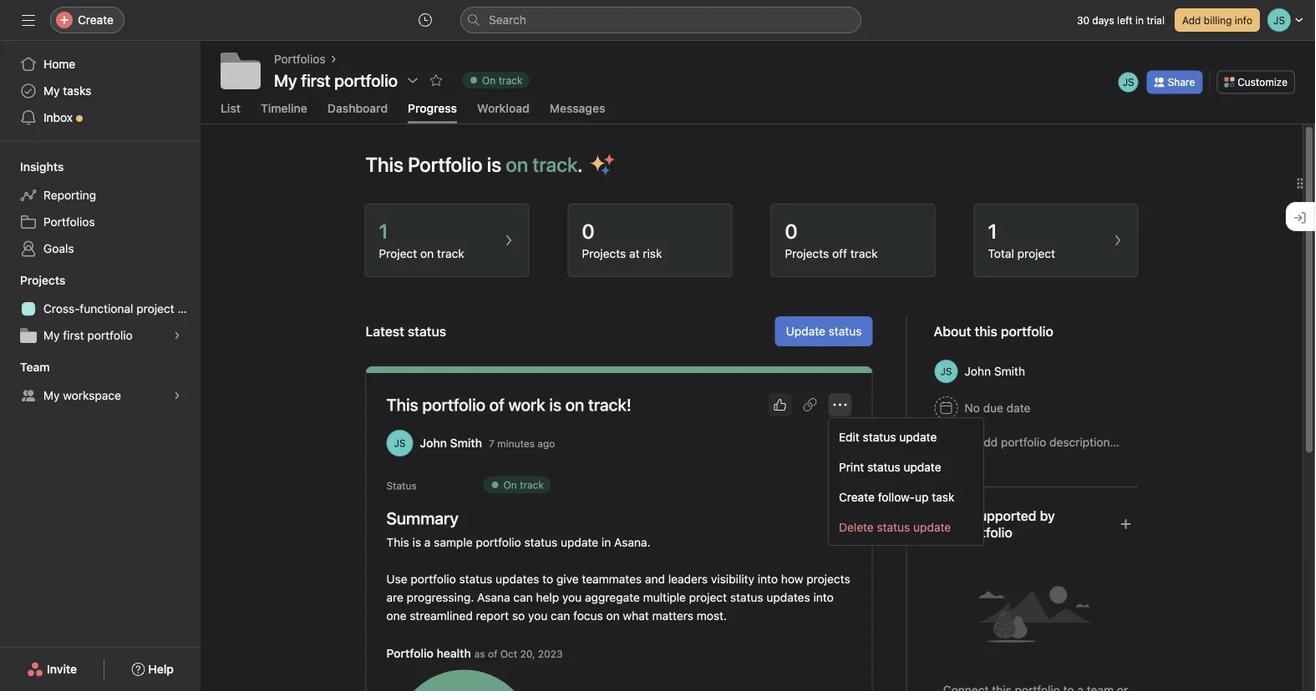 Task type: describe. For each thing, give the bounding box(es) containing it.
left
[[1117, 14, 1133, 26]]

status inside button
[[829, 324, 862, 338]]

history image
[[419, 13, 432, 27]]

are
[[386, 591, 404, 605]]

risk
[[643, 247, 662, 261]]

portfolio health
[[386, 647, 471, 661]]

0 vertical spatial can
[[513, 591, 533, 605]]

my workspace
[[43, 389, 121, 403]]

on track inside dropdown button
[[482, 74, 523, 86]]

1 vertical spatial updates
[[767, 591, 810, 605]]

1 project on track
[[379, 220, 464, 261]]

help
[[536, 591, 559, 605]]

my for my tasks
[[43, 84, 60, 98]]

reporting link
[[10, 182, 191, 209]]

portfolio right sample
[[476, 536, 521, 550]]

my for my workspace
[[43, 389, 60, 403]]

project for 1
[[1018, 247, 1055, 261]]

smith for john smith
[[994, 365, 1025, 378]]

portfolio inside use portfolio status updates to give teammates and leaders visibility into how projects are progressing. asana can help you aggregate multiple project status updates into one streamlined report so you can focus on what matters most.
[[411, 573, 456, 586]]

goals for goals supported by this portfolio
[[934, 508, 969, 524]]

no due date
[[965, 401, 1031, 415]]

dashboard link
[[328, 101, 388, 123]]

dashboard
[[328, 101, 388, 115]]

on inside dropdown button
[[482, 74, 496, 86]]

john smith 7 minutes ago
[[420, 436, 555, 450]]

create follow-up task
[[839, 490, 955, 504]]

timeline link
[[261, 101, 307, 123]]

share button
[[1147, 71, 1203, 94]]

portfolio inside "link"
[[87, 329, 133, 343]]

days
[[1092, 14, 1115, 26]]

on track button
[[455, 69, 537, 92]]

john for john smith
[[965, 365, 991, 378]]

search button
[[460, 7, 862, 33]]

status right edit
[[863, 430, 896, 444]]

of for oct
[[488, 649, 498, 660]]

team
[[20, 361, 50, 374]]

messages
[[550, 101, 605, 115]]

2023
[[538, 649, 563, 660]]

update status button
[[775, 317, 873, 347]]

0 horizontal spatial js
[[394, 438, 406, 449]]

minutes
[[497, 438, 535, 450]]

home link
[[10, 51, 191, 78]]

.
[[578, 153, 583, 176]]

add parent goal image
[[1119, 518, 1133, 531]]

customize
[[1238, 76, 1288, 88]]

1 horizontal spatial portfolios link
[[274, 50, 326, 69]]

customize button
[[1217, 71, 1295, 94]]

on inside 1 project on track
[[420, 247, 434, 261]]

1 horizontal spatial you
[[562, 591, 582, 605]]

first
[[63, 329, 84, 343]]

print status update link
[[829, 452, 984, 482]]

print status update
[[839, 460, 941, 474]]

this for this is a sample portfolio status update in asana.
[[386, 536, 409, 550]]

edit
[[839, 430, 860, 444]]

home
[[43, 57, 75, 71]]

no due date button
[[927, 393, 1038, 424]]

asana
[[477, 591, 510, 605]]

2 horizontal spatial is
[[549, 395, 562, 415]]

0 vertical spatial into
[[758, 573, 778, 586]]

what
[[623, 609, 649, 623]]

by
[[1040, 508, 1055, 524]]

team button
[[0, 359, 50, 376]]

how
[[781, 573, 803, 586]]

track inside 1 project on track
[[437, 247, 464, 261]]

0 horizontal spatial portfolios link
[[10, 209, 191, 236]]

update up give
[[561, 536, 598, 550]]

projects inside dropdown button
[[20, 274, 66, 287]]

one
[[386, 609, 407, 623]]

on inside use portfolio status updates to give teammates and leaders visibility into how projects are progressing. asana can help you aggregate multiple project status updates into one streamlined report so you can focus on what matters most.
[[606, 609, 620, 623]]

portfolio
[[408, 153, 483, 176]]

help
[[148, 663, 174, 677]]

my first portfolio link
[[10, 323, 191, 349]]

global element
[[0, 41, 201, 141]]

give
[[556, 573, 579, 586]]

total
[[988, 247, 1014, 261]]

on down workload 'link'
[[506, 153, 528, 176]]

cross-functional project plan link
[[10, 296, 200, 323]]

teams element
[[0, 353, 201, 413]]

0 horizontal spatial in
[[602, 536, 611, 550]]

delete status update
[[839, 520, 951, 534]]

and
[[645, 573, 665, 586]]

status down edit status update
[[867, 460, 901, 474]]

asana.
[[614, 536, 651, 550]]

reporting
[[43, 188, 96, 202]]

track inside on track dropdown button
[[499, 74, 523, 86]]

goals supported by this portfolio
[[934, 508, 1055, 541]]

invite button
[[16, 655, 88, 685]]

1 vertical spatial into
[[814, 591, 834, 605]]

help button
[[121, 655, 185, 685]]

edit status update link
[[829, 422, 984, 452]]

my tasks link
[[10, 78, 191, 104]]

list
[[221, 101, 241, 115]]

status up to
[[524, 536, 558, 550]]

status down follow-
[[877, 520, 910, 534]]

1 horizontal spatial is
[[487, 153, 501, 176]]

status
[[386, 480, 417, 492]]

follow-
[[878, 490, 915, 504]]

functional
[[80, 302, 133, 316]]

track down ago at the left bottom
[[520, 479, 544, 491]]

see details, my workspace image
[[172, 391, 182, 401]]

on left track!
[[565, 395, 584, 415]]

use
[[386, 573, 408, 586]]

this for this portfolio of work is on track!
[[386, 395, 418, 415]]

update for print status update
[[904, 460, 941, 474]]

plan
[[178, 302, 200, 316]]

workload link
[[477, 101, 530, 123]]

show options image
[[406, 74, 420, 87]]

list link
[[221, 101, 241, 123]]

this portfolio inside goals supported by this portfolio
[[934, 525, 1013, 541]]

0 projects off track
[[785, 220, 878, 261]]

portfolio health as of oct 20, 2023
[[386, 647, 563, 661]]

project
[[379, 247, 417, 261]]

task
[[932, 490, 955, 504]]

ago
[[538, 438, 555, 450]]

create for create follow-up task
[[839, 490, 875, 504]]

0 vertical spatial this portfolio
[[975, 324, 1054, 340]]

1 horizontal spatial portfolios
[[274, 52, 326, 66]]

share
[[1168, 76, 1195, 88]]

supported
[[972, 508, 1037, 524]]

projects for 0 projects at risk
[[582, 247, 626, 261]]

due
[[983, 401, 1004, 415]]



Task type: vqa. For each thing, say whether or not it's contained in the screenshot.
streamlined
yes



Task type: locate. For each thing, give the bounding box(es) containing it.
0 vertical spatial of
[[489, 395, 505, 415]]

1 vertical spatial is
[[549, 395, 562, 415]]

this left a on the bottom of page
[[386, 536, 409, 550]]

search list box
[[460, 7, 862, 33]]

can up so
[[513, 591, 533, 605]]

1 horizontal spatial goals
[[934, 508, 969, 524]]

1 vertical spatial in
[[602, 536, 611, 550]]

track!
[[588, 395, 632, 415]]

on down aggregate
[[606, 609, 620, 623]]

0 horizontal spatial updates
[[496, 573, 539, 586]]

1 1 from the left
[[379, 220, 388, 243]]

0 for 0 projects at risk
[[582, 220, 595, 243]]

0 horizontal spatial john
[[420, 436, 447, 450]]

work
[[509, 395, 545, 415]]

portfolios link up my first portfolio
[[274, 50, 326, 69]]

into
[[758, 573, 778, 586], [814, 591, 834, 605]]

goals for goals
[[43, 242, 74, 256]]

workspace
[[63, 389, 121, 403]]

projects for 0 projects off track
[[785, 247, 829, 261]]

1 horizontal spatial john
[[965, 365, 991, 378]]

1 horizontal spatial on
[[503, 479, 517, 491]]

of left work
[[489, 395, 505, 415]]

1 horizontal spatial create
[[839, 490, 875, 504]]

on track
[[482, 74, 523, 86], [503, 479, 544, 491]]

create up delete
[[839, 490, 875, 504]]

0 vertical spatial js
[[1123, 76, 1135, 88]]

on up workload
[[482, 74, 496, 86]]

1 vertical spatial john
[[420, 436, 447, 450]]

0 horizontal spatial create
[[78, 13, 114, 27]]

off
[[832, 247, 847, 261]]

smith for john smith 7 minutes ago
[[450, 436, 482, 450]]

info
[[1235, 14, 1253, 26]]

more actions image
[[834, 398, 847, 412]]

2 vertical spatial is
[[412, 536, 421, 550]]

project left plan
[[136, 302, 174, 316]]

updates down how
[[767, 591, 810, 605]]

0 horizontal spatial on
[[482, 74, 496, 86]]

progress
[[408, 101, 457, 115]]

0 projects at risk
[[582, 220, 662, 261]]

1 vertical spatial js
[[394, 438, 406, 449]]

create
[[78, 13, 114, 27], [839, 490, 875, 504]]

my tasks
[[43, 84, 91, 98]]

1 horizontal spatial in
[[1136, 14, 1144, 26]]

goals down task
[[934, 508, 969, 524]]

1 horizontal spatial projects
[[582, 247, 626, 261]]

on down minutes
[[503, 479, 517, 491]]

tasks
[[63, 84, 91, 98]]

multiple
[[643, 591, 686, 605]]

0 horizontal spatial you
[[528, 609, 548, 623]]

portfolio up progressing.
[[411, 573, 456, 586]]

my first portfolio
[[43, 329, 133, 343]]

0 vertical spatial smith
[[994, 365, 1025, 378]]

1 for 1 project on track
[[379, 220, 388, 243]]

1 vertical spatial you
[[528, 609, 548, 623]]

0 for 0 projects off track
[[785, 220, 798, 243]]

my for my first portfolio
[[43, 329, 60, 343]]

my down team
[[43, 389, 60, 403]]

portfolios down reporting
[[43, 215, 95, 229]]

edit status update
[[839, 430, 937, 444]]

on track up workload
[[482, 74, 523, 86]]

0 likes. click to like this task image
[[773, 398, 787, 412]]

into down projects
[[814, 591, 834, 605]]

1 vertical spatial on
[[503, 479, 517, 491]]

is right the portfolio
[[487, 153, 501, 176]]

1 horizontal spatial can
[[551, 609, 570, 623]]

goals inside insights element
[[43, 242, 74, 256]]

is
[[487, 153, 501, 176], [549, 395, 562, 415], [412, 536, 421, 550]]

1 vertical spatial this
[[386, 395, 418, 415]]

1 horizontal spatial updates
[[767, 591, 810, 605]]

create inside dropdown button
[[78, 13, 114, 27]]

is left a on the bottom of page
[[412, 536, 421, 550]]

john left the 7
[[420, 436, 447, 450]]

project up most.
[[689, 591, 727, 605]]

you down give
[[562, 591, 582, 605]]

my left tasks
[[43, 84, 60, 98]]

on track down minutes
[[503, 479, 544, 491]]

0 vertical spatial john
[[965, 365, 991, 378]]

0 vertical spatial you
[[562, 591, 582, 605]]

progressing.
[[407, 591, 474, 605]]

js left share button
[[1123, 76, 1135, 88]]

this
[[366, 153, 404, 176], [386, 395, 418, 415], [386, 536, 409, 550]]

1 up project on the left of the page
[[379, 220, 388, 243]]

insights button
[[0, 159, 64, 175]]

on
[[482, 74, 496, 86], [503, 479, 517, 491]]

this for this portfolio is on track .
[[366, 153, 404, 176]]

progress link
[[408, 101, 457, 123]]

0 horizontal spatial 0
[[582, 220, 595, 243]]

1 vertical spatial this portfolio
[[934, 525, 1013, 541]]

on right project on the left of the page
[[420, 247, 434, 261]]

my left first
[[43, 329, 60, 343]]

in right left
[[1136, 14, 1144, 26]]

workload
[[477, 101, 530, 115]]

john for john smith 7 minutes ago
[[420, 436, 447, 450]]

1 horizontal spatial smith
[[994, 365, 1025, 378]]

7
[[489, 438, 495, 450]]

1 horizontal spatial into
[[814, 591, 834, 605]]

my inside teams element
[[43, 389, 60, 403]]

project right "total"
[[1018, 247, 1055, 261]]

you
[[562, 591, 582, 605], [528, 609, 548, 623]]

visibility
[[711, 573, 755, 586]]

0 inside "0 projects at risk"
[[582, 220, 595, 243]]

0 vertical spatial portfolios
[[274, 52, 326, 66]]

0 vertical spatial project
[[1018, 247, 1055, 261]]

0 inside '0 projects off track'
[[785, 220, 798, 243]]

update for delete status update
[[913, 520, 951, 534]]

of
[[489, 395, 505, 415], [488, 649, 498, 660]]

projects up cross- at the top
[[20, 274, 66, 287]]

1 horizontal spatial 0
[[785, 220, 798, 243]]

smith
[[994, 365, 1025, 378], [450, 436, 482, 450]]

0 vertical spatial this
[[366, 153, 404, 176]]

update
[[899, 430, 937, 444], [904, 460, 941, 474], [913, 520, 951, 534], [561, 536, 598, 550]]

into left how
[[758, 573, 778, 586]]

0 horizontal spatial into
[[758, 573, 778, 586]]

0 vertical spatial updates
[[496, 573, 539, 586]]

can down the help
[[551, 609, 570, 623]]

date
[[1007, 401, 1031, 415]]

1 inside 1 project on track
[[379, 220, 388, 243]]

updates up asana
[[496, 573, 539, 586]]

delete
[[839, 520, 874, 534]]

goals
[[43, 242, 74, 256], [934, 508, 969, 524]]

1 vertical spatial smith
[[450, 436, 482, 450]]

this portfolio up john smith
[[975, 324, 1054, 340]]

update
[[786, 324, 826, 338]]

first portfolio
[[301, 70, 398, 90]]

1 vertical spatial portfolios link
[[10, 209, 191, 236]]

track right off
[[851, 247, 878, 261]]

create up home "link"
[[78, 13, 114, 27]]

billing
[[1204, 14, 1232, 26]]

on
[[506, 153, 528, 176], [420, 247, 434, 261], [565, 395, 584, 415], [606, 609, 620, 623]]

as
[[474, 649, 485, 660]]

1 inside 1 total project
[[988, 220, 997, 243]]

0 vertical spatial in
[[1136, 14, 1144, 26]]

copy link image
[[803, 398, 817, 412]]

add billing info button
[[1175, 8, 1260, 32]]

js up status in the left bottom of the page
[[394, 438, 406, 449]]

goals link
[[10, 236, 191, 262]]

track inside '0 projects off track'
[[851, 247, 878, 261]]

this down latest status
[[386, 395, 418, 415]]

goals inside goals supported by this portfolio
[[934, 508, 969, 524]]

1 horizontal spatial project
[[689, 591, 727, 605]]

0 vertical spatial portfolios link
[[274, 50, 326, 69]]

leaders
[[668, 573, 708, 586]]

js
[[1123, 76, 1135, 88], [394, 438, 406, 449]]

add
[[1182, 14, 1201, 26]]

add to starred image
[[430, 74, 443, 87]]

0 vertical spatial on track
[[482, 74, 523, 86]]

projects left off
[[785, 247, 829, 261]]

update for edit status update
[[899, 430, 937, 444]]

0 horizontal spatial smith
[[450, 436, 482, 450]]

1 horizontal spatial js
[[1123, 76, 1135, 88]]

my inside global element
[[43, 84, 60, 98]]

no
[[965, 401, 980, 415]]

portfolios
[[274, 52, 326, 66], [43, 215, 95, 229]]

see details, my first portfolio image
[[172, 331, 182, 341]]

track up workload
[[499, 74, 523, 86]]

portfolios inside insights element
[[43, 215, 95, 229]]

projects inside "0 projects at risk"
[[582, 247, 626, 261]]

track down messages link
[[533, 153, 578, 176]]

timeline
[[261, 101, 307, 115]]

create follow-up task link
[[829, 482, 984, 512]]

2 vertical spatial this
[[386, 536, 409, 550]]

my inside "link"
[[43, 329, 60, 343]]

1 vertical spatial goals
[[934, 508, 969, 524]]

of for work
[[489, 395, 505, 415]]

focus
[[573, 609, 603, 623]]

update down up
[[913, 520, 951, 534]]

inbox link
[[10, 104, 191, 131]]

in left asana.
[[602, 536, 611, 550]]

john inside dropdown button
[[965, 365, 991, 378]]

0 horizontal spatial project
[[136, 302, 174, 316]]

matters
[[652, 609, 694, 623]]

30
[[1077, 14, 1090, 26]]

portfolio
[[87, 329, 133, 343], [422, 395, 486, 415], [476, 536, 521, 550], [411, 573, 456, 586]]

hide sidebar image
[[22, 13, 35, 27]]

up
[[915, 490, 929, 504]]

1 for 1 total project
[[988, 220, 997, 243]]

update up print status update link
[[899, 430, 937, 444]]

0 horizontal spatial can
[[513, 591, 533, 605]]

smith up the date at the bottom right of the page
[[994, 365, 1025, 378]]

status up asana
[[459, 573, 492, 586]]

portfolios up my first portfolio
[[274, 52, 326, 66]]

this down dashboard link
[[366, 153, 404, 176]]

smith inside john smith dropdown button
[[994, 365, 1025, 378]]

my up "timeline"
[[274, 70, 297, 90]]

summary
[[386, 509, 459, 528]]

0 vertical spatial is
[[487, 153, 501, 176]]

projects inside '0 projects off track'
[[785, 247, 829, 261]]

0 horizontal spatial goals
[[43, 242, 74, 256]]

goals up projects dropdown button
[[43, 242, 74, 256]]

1 vertical spatial of
[[488, 649, 498, 660]]

project inside 1 total project
[[1018, 247, 1055, 261]]

create button
[[50, 7, 124, 33]]

my for my first portfolio
[[274, 70, 297, 90]]

search
[[489, 13, 526, 27]]

portfolio down cross-functional project plan link
[[87, 329, 133, 343]]

a
[[424, 536, 431, 550]]

this portfolio of work is on track!
[[386, 395, 632, 415]]

this is a sample portfolio status update in asana.
[[386, 536, 651, 550]]

0 vertical spatial on
[[482, 74, 496, 86]]

this portfolio down supported
[[934, 525, 1013, 541]]

status right update
[[829, 324, 862, 338]]

john
[[965, 365, 991, 378], [420, 436, 447, 450]]

most.
[[697, 609, 727, 623]]

delete status update link
[[829, 512, 984, 542]]

is right work
[[549, 395, 562, 415]]

projects left at
[[582, 247, 626, 261]]

john smith button
[[927, 357, 1053, 387]]

0 vertical spatial create
[[78, 13, 114, 27]]

1 vertical spatial can
[[551, 609, 570, 623]]

status down visibility
[[730, 591, 764, 605]]

insights
[[20, 160, 64, 174]]

project inside use portfolio status updates to give teammates and leaders visibility into how projects are progressing. asana can help you aggregate multiple project status updates into one streamlined report so you can focus on what matters most.
[[689, 591, 727, 605]]

invite
[[47, 663, 77, 677]]

portfolios link down reporting
[[10, 209, 191, 236]]

0 horizontal spatial portfolios
[[43, 215, 95, 229]]

you right so
[[528, 609, 548, 623]]

latest status
[[366, 324, 446, 340]]

2 1 from the left
[[988, 220, 997, 243]]

of right as
[[488, 649, 498, 660]]

of inside portfolio health as of oct 20, 2023
[[488, 649, 498, 660]]

smith left the 7
[[450, 436, 482, 450]]

1 vertical spatial create
[[839, 490, 875, 504]]

1 up "total"
[[988, 220, 997, 243]]

0 vertical spatial goals
[[43, 242, 74, 256]]

updates
[[496, 573, 539, 586], [767, 591, 810, 605]]

1 vertical spatial project
[[136, 302, 174, 316]]

project for cross-
[[136, 302, 174, 316]]

1 vertical spatial portfolios
[[43, 215, 95, 229]]

0 horizontal spatial is
[[412, 536, 421, 550]]

about this portfolio
[[934, 324, 1054, 340]]

0 horizontal spatial 1
[[379, 220, 388, 243]]

1 horizontal spatial 1
[[988, 220, 997, 243]]

insights element
[[0, 152, 201, 266]]

projects element
[[0, 266, 201, 353]]

1 0 from the left
[[582, 220, 595, 243]]

track right project on the left of the page
[[437, 247, 464, 261]]

this portfolio is on track .
[[366, 153, 583, 176]]

john up no
[[965, 365, 991, 378]]

2 horizontal spatial projects
[[785, 247, 829, 261]]

update up up
[[904, 460, 941, 474]]

messages link
[[550, 101, 605, 123]]

2 0 from the left
[[785, 220, 798, 243]]

1 vertical spatial on track
[[503, 479, 544, 491]]

1 total project
[[988, 220, 1055, 261]]

inbox
[[43, 111, 73, 125]]

2 horizontal spatial project
[[1018, 247, 1055, 261]]

this portfolio
[[975, 324, 1054, 340], [934, 525, 1013, 541]]

portfolio up john smith link
[[422, 395, 486, 415]]

0 horizontal spatial projects
[[20, 274, 66, 287]]

create for create
[[78, 13, 114, 27]]

2 vertical spatial project
[[689, 591, 727, 605]]



